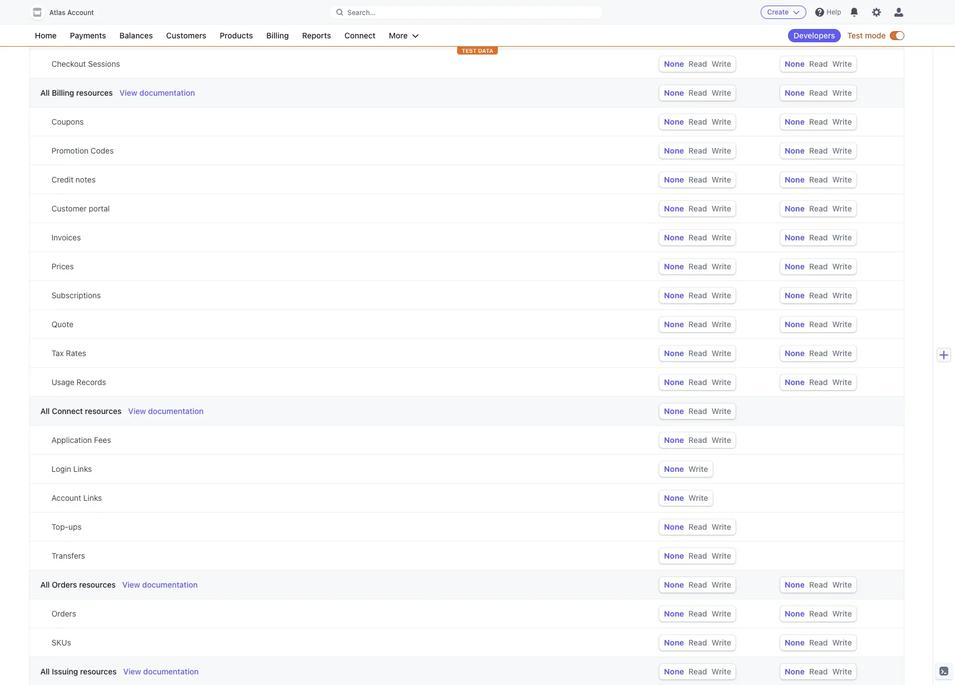 Task type: describe. For each thing, give the bounding box(es) containing it.
all connect resources
[[40, 407, 122, 416]]

sessions
[[88, 59, 120, 68]]

codes
[[91, 146, 114, 155]]

notes
[[76, 175, 96, 184]]

credit notes
[[52, 175, 96, 184]]

home
[[35, 31, 57, 40]]

none write for account links
[[664, 493, 708, 503]]

view documentation for all orders resources
[[122, 580, 198, 590]]

test mode
[[847, 31, 886, 40]]

view documentation for all issuing resources
[[123, 667, 199, 677]]

home link
[[29, 29, 62, 42]]

customer portal
[[52, 204, 110, 213]]

mode
[[865, 31, 886, 40]]

login
[[52, 464, 71, 474]]

payments
[[70, 31, 106, 40]]

all issuing resources
[[40, 667, 117, 677]]

all for all orders resources
[[40, 580, 50, 590]]

account inside button
[[67, 8, 94, 17]]

fees
[[94, 435, 111, 445]]

issuing
[[52, 667, 78, 677]]

0 horizontal spatial billing
[[52, 88, 74, 97]]

view for all issuing resources
[[123, 667, 141, 677]]

application
[[52, 435, 92, 445]]

notifications image
[[850, 8, 859, 17]]

credit
[[52, 175, 73, 184]]

create
[[767, 8, 789, 16]]

view documentation link for all connect resources
[[128, 406, 204, 417]]

portal
[[89, 204, 110, 213]]

subscriptions
[[52, 291, 101, 300]]

usage records
[[52, 378, 106, 387]]

developers link
[[788, 29, 841, 42]]

all billing resources
[[40, 88, 113, 97]]

1 orders from the top
[[52, 580, 77, 590]]

test
[[847, 31, 863, 40]]

resources for all billing resources
[[76, 88, 113, 97]]

2 checkout from the top
[[52, 59, 86, 68]]

documentation for all checkout resources
[[152, 30, 208, 40]]

Search… search field
[[330, 5, 603, 19]]

view for all billing resources
[[120, 88, 137, 97]]

top-ups
[[52, 522, 82, 532]]

0 vertical spatial billing
[[266, 31, 289, 40]]

1 checkout from the top
[[52, 30, 87, 40]]

application fees
[[52, 435, 111, 445]]

test
[[462, 47, 477, 54]]

help button
[[811, 3, 846, 21]]

2 orders from the top
[[52, 609, 76, 619]]

payments link
[[64, 29, 112, 42]]

usage
[[52, 378, 74, 387]]

create button
[[761, 6, 807, 19]]

data
[[478, 47, 493, 54]]

customers link
[[161, 29, 212, 42]]

view documentation for all connect resources
[[128, 407, 204, 416]]

atlas account button
[[29, 4, 105, 20]]

1 vertical spatial account
[[52, 493, 81, 503]]

resources for all orders resources
[[79, 580, 116, 590]]

promotion
[[52, 146, 88, 155]]

view for all checkout resources
[[132, 30, 150, 40]]

atlas
[[49, 8, 65, 17]]

products
[[220, 31, 253, 40]]



Task type: vqa. For each thing, say whether or not it's contained in the screenshot.
the bottom Checkout
yes



Task type: locate. For each thing, give the bounding box(es) containing it.
billing up coupons
[[52, 88, 74, 97]]

1 vertical spatial links
[[83, 493, 102, 503]]

1 vertical spatial none write
[[664, 493, 708, 503]]

coupons
[[52, 117, 84, 126]]

reports
[[302, 31, 331, 40]]

prices
[[52, 262, 74, 271]]

top-
[[52, 522, 68, 532]]

all checkout resources
[[40, 30, 126, 40]]

orders down transfers
[[52, 580, 77, 590]]

links right login
[[73, 464, 92, 474]]

search…
[[347, 8, 376, 16]]

documentation for all billing resources
[[139, 88, 195, 97]]

customers
[[166, 31, 206, 40]]

connect link
[[339, 29, 381, 42]]

quote
[[52, 320, 73, 329]]

links
[[73, 464, 92, 474], [83, 493, 102, 503]]

2 none write from the top
[[664, 493, 708, 503]]

all for all billing resources
[[40, 88, 50, 97]]

0 vertical spatial links
[[73, 464, 92, 474]]

all for all checkout resources
[[40, 30, 50, 40]]

records
[[77, 378, 106, 387]]

read button
[[809, 1, 828, 11], [809, 30, 828, 40], [688, 59, 707, 68], [809, 59, 828, 68], [688, 88, 707, 97], [809, 88, 828, 97], [688, 117, 707, 126], [809, 117, 828, 126], [688, 146, 707, 155], [809, 146, 828, 155], [688, 175, 707, 184], [809, 175, 828, 184], [688, 204, 707, 213], [809, 204, 828, 213], [688, 233, 707, 242], [809, 233, 828, 242], [688, 262, 707, 271], [809, 262, 828, 271], [688, 291, 707, 300], [809, 291, 828, 300], [688, 320, 707, 329], [809, 320, 828, 329], [688, 349, 707, 358], [809, 349, 828, 358], [688, 378, 707, 387], [809, 378, 828, 387], [688, 407, 707, 416], [688, 435, 707, 445], [688, 522, 707, 532], [688, 551, 707, 561], [688, 580, 707, 590], [809, 580, 828, 590], [688, 609, 707, 619], [809, 609, 828, 619], [688, 638, 707, 648], [809, 638, 828, 648], [688, 667, 707, 677], [809, 667, 828, 677]]

links down login links
[[83, 493, 102, 503]]

account up all checkout resources
[[67, 8, 94, 17]]

balances link
[[114, 29, 158, 42]]

resources for all checkout resources
[[89, 30, 126, 40]]

all for all issuing resources
[[40, 667, 50, 677]]

promotion codes
[[52, 146, 114, 155]]

1 vertical spatial connect
[[52, 407, 83, 416]]

checkout
[[52, 30, 87, 40], [52, 59, 86, 68]]

view documentation link for all billing resources
[[120, 87, 195, 99]]

none
[[785, 1, 805, 11], [785, 30, 805, 40], [664, 59, 684, 68], [785, 59, 805, 68], [664, 88, 684, 97], [785, 88, 805, 97], [664, 117, 684, 126], [785, 117, 805, 126], [664, 146, 684, 155], [785, 146, 805, 155], [664, 175, 684, 184], [785, 175, 805, 184], [664, 204, 684, 213], [785, 204, 805, 213], [664, 233, 684, 242], [785, 233, 805, 242], [664, 262, 684, 271], [785, 262, 805, 271], [664, 291, 684, 300], [785, 291, 805, 300], [664, 320, 684, 329], [785, 320, 805, 329], [664, 349, 684, 358], [785, 349, 805, 358], [664, 378, 684, 387], [785, 378, 805, 387], [664, 407, 684, 416], [664, 435, 684, 445], [664, 464, 684, 474], [664, 493, 684, 503], [664, 522, 684, 532], [664, 551, 684, 561], [664, 580, 684, 590], [785, 580, 805, 590], [664, 609, 684, 619], [785, 609, 805, 619], [664, 638, 684, 648], [785, 638, 805, 648], [664, 667, 684, 677], [785, 667, 805, 677]]

rates
[[66, 349, 86, 358]]

documentation
[[152, 30, 208, 40], [139, 88, 195, 97], [148, 407, 204, 416], [142, 580, 198, 590], [143, 667, 199, 677]]

login links
[[52, 464, 92, 474]]

1 all from the top
[[40, 30, 50, 40]]

0 vertical spatial checkout
[[52, 30, 87, 40]]

1 horizontal spatial billing
[[266, 31, 289, 40]]

orders
[[52, 580, 77, 590], [52, 609, 76, 619]]

none read write
[[785, 1, 852, 11], [785, 30, 852, 40], [664, 59, 731, 68], [785, 59, 852, 68], [664, 88, 731, 97], [785, 88, 852, 97], [664, 117, 731, 126], [785, 117, 852, 126], [664, 146, 731, 155], [785, 146, 852, 155], [664, 175, 731, 184], [785, 175, 852, 184], [664, 204, 731, 213], [785, 204, 852, 213], [664, 233, 731, 242], [785, 233, 852, 242], [664, 262, 731, 271], [785, 262, 852, 271], [664, 291, 731, 300], [785, 291, 852, 300], [664, 320, 731, 329], [785, 320, 852, 329], [664, 349, 731, 358], [785, 349, 852, 358], [664, 378, 731, 387], [785, 378, 852, 387], [664, 407, 731, 416], [664, 435, 731, 445], [664, 522, 731, 532], [664, 551, 731, 561], [664, 580, 731, 590], [785, 580, 852, 590], [664, 609, 731, 619], [785, 609, 852, 619], [664, 638, 731, 648], [785, 638, 852, 648], [664, 667, 731, 677], [785, 667, 852, 677]]

view documentation link for all checkout resources
[[132, 30, 208, 41]]

test data
[[462, 47, 493, 54]]

tokens
[[52, 1, 77, 11]]

2 all from the top
[[40, 88, 50, 97]]

resources for all connect resources
[[85, 407, 122, 416]]

none write
[[664, 464, 708, 474], [664, 493, 708, 503]]

links for account links
[[83, 493, 102, 503]]

more button
[[383, 29, 424, 42]]

all orders resources
[[40, 580, 116, 590]]

transfers
[[52, 551, 85, 561]]

1 vertical spatial billing
[[52, 88, 74, 97]]

0 vertical spatial orders
[[52, 580, 77, 590]]

connect down the search…
[[344, 31, 376, 40]]

view for all orders resources
[[122, 580, 140, 590]]

none write for login links
[[664, 464, 708, 474]]

links for login links
[[73, 464, 92, 474]]

all
[[40, 30, 50, 40], [40, 88, 50, 97], [40, 407, 50, 416], [40, 580, 50, 590], [40, 667, 50, 677]]

account
[[67, 8, 94, 17], [52, 493, 81, 503]]

documentation for all issuing resources
[[143, 667, 199, 677]]

documentation for all orders resources
[[142, 580, 198, 590]]

connect up the application
[[52, 407, 83, 416]]

view documentation link
[[132, 30, 208, 41], [120, 87, 195, 99], [128, 406, 204, 417], [122, 580, 198, 591], [123, 667, 199, 678]]

documentation for all connect resources
[[148, 407, 204, 416]]

0 horizontal spatial connect
[[52, 407, 83, 416]]

billing left reports
[[266, 31, 289, 40]]

resources for all issuing resources
[[80, 667, 117, 677]]

Search… text field
[[330, 5, 603, 19]]

reports link
[[297, 29, 337, 42]]

view documentation link for all issuing resources
[[123, 667, 199, 678]]

billing link
[[261, 29, 294, 42]]

view documentation
[[132, 30, 208, 40], [120, 88, 195, 97], [128, 407, 204, 416], [122, 580, 198, 590], [123, 667, 199, 677]]

1 vertical spatial orders
[[52, 609, 76, 619]]

customer
[[52, 204, 87, 213]]

connect
[[344, 31, 376, 40], [52, 407, 83, 416]]

0 vertical spatial account
[[67, 8, 94, 17]]

atlas account
[[49, 8, 94, 17]]

skus
[[52, 638, 71, 648]]

developers
[[794, 31, 835, 40]]

read
[[809, 1, 828, 11], [809, 30, 828, 40], [688, 59, 707, 68], [809, 59, 828, 68], [688, 88, 707, 97], [809, 88, 828, 97], [688, 117, 707, 126], [809, 117, 828, 126], [688, 146, 707, 155], [809, 146, 828, 155], [688, 175, 707, 184], [809, 175, 828, 184], [688, 204, 707, 213], [809, 204, 828, 213], [688, 233, 707, 242], [809, 233, 828, 242], [688, 262, 707, 271], [809, 262, 828, 271], [688, 291, 707, 300], [809, 291, 828, 300], [688, 320, 707, 329], [809, 320, 828, 329], [688, 349, 707, 358], [809, 349, 828, 358], [688, 378, 707, 387], [809, 378, 828, 387], [688, 407, 707, 416], [688, 435, 707, 445], [688, 522, 707, 532], [688, 551, 707, 561], [688, 580, 707, 590], [809, 580, 828, 590], [688, 609, 707, 619], [809, 609, 828, 619], [688, 638, 707, 648], [809, 638, 828, 648], [688, 667, 707, 677], [809, 667, 828, 677]]

view for all connect resources
[[128, 407, 146, 416]]

account up top-ups
[[52, 493, 81, 503]]

billing
[[266, 31, 289, 40], [52, 88, 74, 97]]

view
[[132, 30, 150, 40], [120, 88, 137, 97], [128, 407, 146, 416], [122, 580, 140, 590], [123, 667, 141, 677]]

1 horizontal spatial connect
[[344, 31, 376, 40]]

ups
[[68, 522, 82, 532]]

checkout down the atlas account
[[52, 30, 87, 40]]

write button
[[832, 1, 852, 11], [832, 30, 852, 40], [712, 59, 731, 68], [832, 59, 852, 68], [712, 88, 731, 97], [832, 88, 852, 97], [712, 117, 731, 126], [832, 117, 852, 126], [712, 146, 731, 155], [832, 146, 852, 155], [712, 175, 731, 184], [832, 175, 852, 184], [712, 204, 731, 213], [832, 204, 852, 213], [712, 233, 731, 242], [832, 233, 852, 242], [712, 262, 731, 271], [832, 262, 852, 271], [712, 291, 731, 300], [832, 291, 852, 300], [712, 320, 731, 329], [832, 320, 852, 329], [712, 349, 731, 358], [832, 349, 852, 358], [712, 378, 731, 387], [832, 378, 852, 387], [712, 407, 731, 416], [712, 435, 731, 445], [688, 464, 708, 474], [688, 493, 708, 503], [712, 522, 731, 532], [712, 551, 731, 561], [712, 580, 731, 590], [832, 580, 852, 590], [712, 609, 731, 619], [832, 609, 852, 619], [712, 638, 731, 648], [832, 638, 852, 648], [712, 667, 731, 677], [832, 667, 852, 677]]

tax
[[52, 349, 64, 358]]

view documentation link for all orders resources
[[122, 580, 198, 591]]

write
[[832, 1, 852, 11], [832, 30, 852, 40], [712, 59, 731, 68], [832, 59, 852, 68], [712, 88, 731, 97], [832, 88, 852, 97], [712, 117, 731, 126], [832, 117, 852, 126], [712, 146, 731, 155], [832, 146, 852, 155], [712, 175, 731, 184], [832, 175, 852, 184], [712, 204, 731, 213], [832, 204, 852, 213], [712, 233, 731, 242], [832, 233, 852, 242], [712, 262, 731, 271], [832, 262, 852, 271], [712, 291, 731, 300], [832, 291, 852, 300], [712, 320, 731, 329], [832, 320, 852, 329], [712, 349, 731, 358], [832, 349, 852, 358], [712, 378, 731, 387], [832, 378, 852, 387], [712, 407, 731, 416], [712, 435, 731, 445], [688, 464, 708, 474], [688, 493, 708, 503], [712, 522, 731, 532], [712, 551, 731, 561], [712, 580, 731, 590], [832, 580, 852, 590], [712, 609, 731, 619], [832, 609, 852, 619], [712, 638, 731, 648], [832, 638, 852, 648], [712, 667, 731, 677], [832, 667, 852, 677]]

more
[[389, 31, 408, 40]]

products link
[[214, 29, 259, 42]]

0 vertical spatial none write
[[664, 464, 708, 474]]

orders up skus at the left bottom of page
[[52, 609, 76, 619]]

3 all from the top
[[40, 407, 50, 416]]

1 none write from the top
[[664, 464, 708, 474]]

none button
[[785, 1, 805, 11], [785, 30, 805, 40], [664, 59, 684, 68], [785, 59, 805, 68], [664, 88, 684, 97], [785, 88, 805, 97], [664, 117, 684, 126], [785, 117, 805, 126], [664, 146, 684, 155], [785, 146, 805, 155], [664, 175, 684, 184], [785, 175, 805, 184], [664, 204, 684, 213], [785, 204, 805, 213], [664, 233, 684, 242], [785, 233, 805, 242], [664, 262, 684, 271], [785, 262, 805, 271], [664, 291, 684, 300], [785, 291, 805, 300], [664, 320, 684, 329], [785, 320, 805, 329], [664, 349, 684, 358], [785, 349, 805, 358], [664, 378, 684, 387], [785, 378, 805, 387], [664, 407, 684, 416], [664, 435, 684, 445], [664, 464, 684, 474], [664, 493, 684, 503], [664, 522, 684, 532], [664, 551, 684, 561], [664, 580, 684, 590], [785, 580, 805, 590], [664, 609, 684, 619], [785, 609, 805, 619], [664, 638, 684, 648], [785, 638, 805, 648], [664, 667, 684, 677], [785, 667, 805, 677]]

checkout up all billing resources
[[52, 59, 86, 68]]

all for all connect resources
[[40, 407, 50, 416]]

view documentation for all checkout resources
[[132, 30, 208, 40]]

4 all from the top
[[40, 580, 50, 590]]

account links
[[52, 493, 102, 503]]

view documentation for all billing resources
[[120, 88, 195, 97]]

resources
[[89, 30, 126, 40], [76, 88, 113, 97], [85, 407, 122, 416], [79, 580, 116, 590], [80, 667, 117, 677]]

help
[[827, 8, 841, 16]]

invoices
[[52, 233, 81, 242]]

5 all from the top
[[40, 667, 50, 677]]

balances
[[119, 31, 153, 40]]

1 vertical spatial checkout
[[52, 59, 86, 68]]

0 vertical spatial connect
[[344, 31, 376, 40]]

tax rates
[[52, 349, 86, 358]]

checkout sessions
[[52, 59, 120, 68]]



